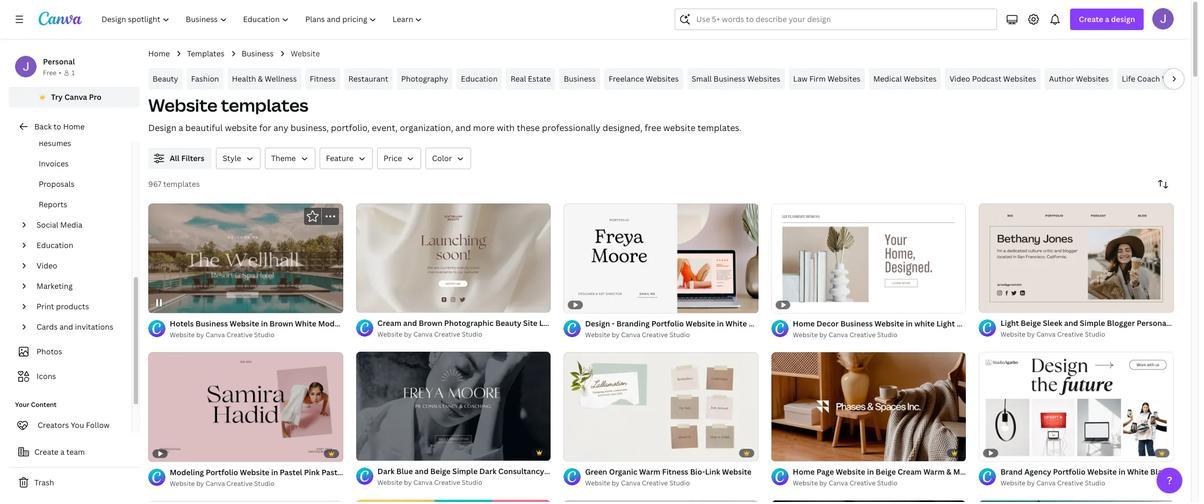Task type: describe. For each thing, give the bounding box(es) containing it.
free
[[43, 68, 57, 77]]

photos
[[37, 347, 62, 357]]

color
[[432, 153, 452, 163]]

style inside modeling portfolio website in pastel pink  pastel blue  black  colored experimental style website by canva creative studio
[[467, 467, 486, 478]]

in inside design - branding portfolio website in white  grey  black  light classic minimal style website by canva creative studio
[[717, 319, 724, 329]]

website by canva creative studio link for organic
[[585, 478, 752, 489]]

1 of 5 link
[[356, 352, 551, 462]]

0 horizontal spatial 1
[[71, 68, 75, 77]]

price
[[384, 153, 402, 163]]

life
[[1122, 74, 1135, 84]]

5
[[378, 449, 381, 457]]

design
[[1111, 14, 1135, 24]]

decor
[[817, 319, 839, 329]]

1 pastel from the left
[[280, 467, 302, 478]]

medical websites link
[[869, 68, 941, 90]]

these
[[517, 122, 540, 134]]

4 websites from the left
[[904, 74, 937, 84]]

black for minimal
[[768, 319, 788, 329]]

video podcast websites link
[[945, 68, 1041, 90]]

and inside website templates design a beautiful website for any business, portfolio, event, organization, and more with these professionally designed, free website templates.
[[455, 122, 471, 134]]

0 vertical spatial education
[[461, 74, 498, 84]]

create for create a design
[[1079, 14, 1103, 24]]

reports
[[39, 199, 67, 210]]

try canva pro
[[51, 92, 101, 102]]

canva inside light beige sleek and simple blogger personal website website by canva creative studio
[[1036, 330, 1056, 339]]

1 vertical spatial business link
[[559, 68, 600, 90]]

style inside design - branding portfolio website in white  grey  black  light classic minimal style website by canva creative studio
[[868, 319, 887, 329]]

creative inside design - branding portfolio website in white  grey  black  light classic minimal style website by canva creative studio
[[642, 330, 668, 340]]

cream and brown photographic beauty site launch website link
[[377, 318, 597, 329]]

studio inside hotels business website in brown white modern elegance style website by canva creative studio
[[254, 330, 275, 340]]

& inside dark blue and beige simple dark consultancy portfolio & resume website website by canva creative studio
[[580, 466, 585, 477]]

author
[[1049, 74, 1074, 84]]

Search search field
[[696, 9, 990, 30]]

green organic warm fitness bio-link website website by canva creative studio
[[585, 467, 752, 488]]

resumes link
[[17, 133, 132, 154]]

light inside home decor business website in white light brown dark brown clean neutrals style website by canva creative studio
[[937, 319, 955, 329]]

1 website from the left
[[225, 122, 257, 134]]

canva inside green organic warm fitness bio-link website website by canva creative studio
[[621, 479, 640, 488]]

coach
[[1137, 74, 1160, 84]]

portfolio inside brand agency portfolio website in white black sleek m website by canva creative studio
[[1053, 467, 1086, 477]]

7
[[793, 449, 796, 457]]

green organic warm fitness bio-link website image
[[564, 352, 758, 462]]

invitations
[[75, 322, 113, 332]]

1 for cream and brown photographic beauty site launch website
[[363, 449, 367, 457]]

pink
[[304, 467, 320, 478]]

site
[[523, 318, 537, 328]]

and inside light beige sleek and simple blogger personal website website by canva creative studio
[[1064, 318, 1078, 328]]

social media link
[[32, 215, 125, 235]]

simple for and
[[1080, 318, 1105, 328]]

health
[[232, 74, 256, 84]]

in inside modeling portfolio website in pastel pink  pastel blue  black  colored experimental style website by canva creative studio
[[271, 467, 278, 478]]

by inside dark blue and beige simple dark consultancy portfolio & resume website website by canva creative studio
[[404, 478, 412, 487]]

creative inside dark blue and beige simple dark consultancy portfolio & resume website website by canva creative studio
[[434, 478, 460, 487]]

page
[[817, 467, 834, 477]]

studio inside design - branding portfolio website in white  grey  black  light classic minimal style website by canva creative studio
[[669, 330, 690, 340]]

trash
[[34, 478, 54, 488]]

photos link
[[15, 342, 125, 362]]

jacob simon image
[[1152, 8, 1174, 30]]

website by canva creative studio link for beige
[[1001, 329, 1174, 340]]

by inside green organic warm fitness bio-link website website by canva creative studio
[[612, 479, 619, 488]]

creative inside cream and brown photographic beauty site launch website website by canva creative studio
[[434, 330, 460, 339]]

by inside design - branding portfolio website in white  grey  black  light classic minimal style website by canva creative studio
[[612, 330, 619, 340]]

design inside website templates design a beautiful website for any business, portfolio, event, organization, and more with these professionally designed, free website templates.
[[148, 122, 176, 134]]

real estate link
[[506, 68, 555, 90]]

home page website in beige cream warm & modern style image
[[771, 352, 966, 462]]

studio inside light beige sleek and simple blogger personal website website by canva creative studio
[[1085, 330, 1105, 339]]

photographic
[[444, 318, 494, 328]]

portfolio inside modeling portfolio website in pastel pink  pastel blue  black  colored experimental style website by canva creative studio
[[206, 467, 238, 478]]

& inside health & wellness link
[[258, 74, 263, 84]]

hotels business website in brown white modern elegance style website by canva creative studio
[[170, 319, 402, 340]]

clean
[[1026, 319, 1047, 329]]

green
[[585, 467, 607, 477]]

home decor business website in white light brown dark brown clean neutrals style website by canva creative studio
[[793, 319, 1101, 340]]

of for home page website in beige cream warm & modern style
[[784, 449, 792, 457]]

light beige sleek and simple blogger personal website link
[[1001, 318, 1199, 329]]

and inside cream and brown photographic beauty site launch website website by canva creative studio
[[403, 318, 417, 328]]

brown inside hotels business website in brown white modern elegance style website by canva creative studio
[[270, 319, 293, 329]]

print products link
[[32, 297, 125, 317]]

and inside dark blue and beige simple dark consultancy portfolio & resume website website by canva creative studio
[[415, 466, 429, 477]]

green organic warm fitness bio-link website link
[[585, 466, 752, 478]]

canva inside hotels business website in brown white modern elegance style website by canva creative studio
[[206, 330, 225, 340]]

try canva pro button
[[9, 87, 140, 107]]

real estate
[[511, 74, 551, 84]]

you
[[71, 420, 84, 430]]

colored
[[386, 467, 415, 478]]

canva inside modeling portfolio website in pastel pink  pastel blue  black  colored experimental style website by canva creative studio
[[206, 479, 225, 488]]

law
[[793, 74, 808, 84]]

dark blue and beige simple dark consultancy portfolio & resume website link
[[377, 466, 647, 478]]

3 brown from the left
[[957, 319, 980, 329]]

canva inside dark blue and beige simple dark consultancy portfolio & resume website website by canva creative studio
[[413, 478, 433, 487]]

templates for website
[[221, 93, 308, 117]]

in inside hotels business website in brown white modern elegance style website by canva creative studio
[[261, 319, 268, 329]]

0 vertical spatial beauty
[[153, 74, 178, 84]]

white inside design - branding portfolio website in white  grey  black  light classic minimal style website by canva creative studio
[[726, 319, 747, 329]]

creative inside home page website in beige cream warm & modern style website by canva creative studio
[[850, 479, 876, 488]]

studio inside green organic warm fitness bio-link website website by canva creative studio
[[669, 479, 690, 488]]

organization,
[[400, 122, 453, 134]]

-
[[612, 319, 615, 329]]

home page website in beige cream warm & modern style link
[[793, 466, 1002, 478]]

print products
[[37, 301, 89, 312]]

0 horizontal spatial dark
[[377, 466, 395, 477]]

organic
[[609, 467, 637, 477]]

video for video
[[37, 261, 57, 271]]

creative inside hotels business website in brown white modern elegance style website by canva creative studio
[[226, 330, 253, 340]]

5 websites from the left
[[1003, 74, 1036, 84]]

sleek inside light beige sleek and simple blogger personal website website by canva creative studio
[[1043, 318, 1062, 328]]

free
[[645, 122, 661, 134]]

wellness
[[265, 74, 297, 84]]

2 website from the left
[[663, 122, 696, 134]]

all filters
[[170, 153, 204, 163]]

light beige sleek and simple blogger personal website website by canva creative studio
[[1001, 318, 1199, 339]]

0 vertical spatial business link
[[242, 48, 274, 60]]

business up "health & wellness"
[[242, 48, 274, 59]]

& inside home page website in beige cream warm & modern style website by canva creative studio
[[946, 467, 951, 477]]

blue inside modeling portfolio website in pastel pink  pastel blue  black  colored experimental style website by canva creative studio
[[346, 467, 362, 478]]

medical
[[873, 74, 902, 84]]

home right the to
[[63, 121, 85, 132]]

modeling
[[170, 467, 204, 478]]

blogger
[[1107, 318, 1135, 328]]

a inside website templates design a beautiful website for any business, portfolio, event, organization, and more with these professionally designed, free website templates.
[[178, 122, 183, 134]]

7 websites from the left
[[1162, 74, 1195, 84]]

studio inside dark blue and beige simple dark consultancy portfolio & resume website website by canva creative studio
[[462, 478, 482, 487]]

cream inside cream and brown photographic beauty site launch website website by canva creative studio
[[377, 318, 401, 328]]

portfolio inside dark blue and beige simple dark consultancy portfolio & resume website website by canva creative studio
[[546, 466, 578, 477]]

white for brand agency portfolio website in white black sleek m
[[1127, 467, 1149, 477]]

invoices link
[[17, 154, 132, 174]]

creative inside home decor business website in white light brown dark brown clean neutrals style website by canva creative studio
[[850, 330, 876, 340]]

creators you follow
[[38, 420, 110, 430]]

modeling portfolio website in pastel pink  pastel blue  black  colored experimental style website by canva creative studio
[[170, 467, 486, 488]]

photography link
[[397, 68, 452, 90]]

in inside brand agency portfolio website in white black sleek m website by canva creative studio
[[1119, 467, 1125, 477]]

beauty inside cream and brown photographic beauty site launch website website by canva creative studio
[[495, 318, 521, 328]]

by inside modeling portfolio website in pastel pink  pastel blue  black  colored experimental style website by canva creative studio
[[196, 479, 204, 488]]

design - branding portfolio website in white  grey  black  light classic minimal style link
[[585, 318, 887, 330]]

pro
[[89, 92, 101, 102]]

bio-
[[690, 467, 705, 477]]

style inside home decor business website in white light brown dark brown clean neutrals style website by canva creative studio
[[1082, 319, 1101, 329]]

creative inside modeling portfolio website in pastel pink  pastel blue  black  colored experimental style website by canva creative studio
[[226, 479, 253, 488]]

website by canva creative studio link for blue
[[377, 478, 551, 488]]

experimental
[[417, 467, 466, 478]]

beige inside light beige sleek and simple blogger personal website website by canva creative studio
[[1021, 318, 1041, 328]]

with
[[497, 122, 515, 134]]

website inside website templates design a beautiful website for any business, portfolio, event, organization, and more with these professionally designed, free website templates.
[[148, 93, 217, 117]]

by inside home page website in beige cream warm & modern style website by canva creative studio
[[819, 479, 827, 488]]

1 for home decor business website in white light brown dark brown clean neutrals style
[[779, 449, 782, 457]]

business,
[[290, 122, 329, 134]]

health & wellness link
[[228, 68, 301, 90]]

fashion
[[191, 74, 219, 84]]

follow
[[86, 420, 110, 430]]

sleek inside brand agency portfolio website in white black sleek m website by canva creative studio
[[1172, 467, 1192, 477]]

1 websites from the left
[[646, 74, 679, 84]]

warm inside home page website in beige cream warm & modern style website by canva creative studio
[[923, 467, 945, 477]]

home link
[[148, 48, 170, 60]]

agency
[[1024, 467, 1051, 477]]

canva inside design - branding portfolio website in white  grey  black  light classic minimal style website by canva creative studio
[[621, 330, 640, 340]]

all
[[170, 153, 179, 163]]

black inside brand agency portfolio website in white black sleek m website by canva creative studio
[[1150, 467, 1170, 477]]

theme
[[271, 153, 296, 163]]

create a team
[[34, 447, 85, 457]]

business inside hotels business website in brown white modern elegance style website by canva creative studio
[[196, 319, 228, 329]]



Task type: vqa. For each thing, say whether or not it's contained in the screenshot.
Language: English (US) button
no



Task type: locate. For each thing, give the bounding box(es) containing it.
a for team
[[60, 447, 65, 457]]

creative inside green organic warm fitness bio-link website website by canva creative studio
[[642, 479, 668, 488]]

0 horizontal spatial warm
[[639, 467, 660, 477]]

website by canva creative studio link for decor
[[793, 330, 966, 341]]

modern left elegance
[[318, 319, 347, 329]]

beautiful
[[185, 122, 223, 134]]

fitness inside green organic warm fitness bio-link website website by canva creative studio
[[662, 467, 688, 477]]

products
[[56, 301, 89, 312]]

2 horizontal spatial beige
[[1021, 318, 1041, 328]]

style right the filters
[[223, 153, 241, 163]]

video up the marketing
[[37, 261, 57, 271]]

for
[[259, 122, 271, 134]]

1 horizontal spatial warm
[[923, 467, 945, 477]]

free •
[[43, 68, 61, 77]]

elegance
[[349, 319, 382, 329]]

and right clean
[[1064, 318, 1078, 328]]

templates link
[[187, 48, 224, 60]]

grey
[[749, 319, 766, 329]]

pastel left pink on the bottom left of page
[[280, 467, 302, 478]]

1 horizontal spatial beige
[[876, 467, 896, 477]]

proposals
[[39, 179, 75, 189]]

website
[[291, 48, 320, 59], [148, 93, 217, 117], [568, 318, 597, 328], [1170, 318, 1199, 328], [230, 319, 259, 329], [686, 319, 715, 329], [875, 319, 904, 329], [377, 330, 402, 339], [1001, 330, 1026, 339], [170, 330, 195, 340], [585, 330, 610, 340], [793, 330, 818, 340], [618, 466, 647, 477], [722, 467, 752, 477], [836, 467, 865, 477], [1087, 467, 1117, 477], [240, 467, 269, 478], [377, 478, 402, 487], [585, 479, 610, 488], [793, 479, 818, 488], [1001, 479, 1026, 488], [170, 479, 195, 488]]

website
[[225, 122, 257, 134], [663, 122, 696, 134]]

simple left blogger
[[1080, 318, 1105, 328]]

2 warm from the left
[[923, 467, 945, 477]]

1 horizontal spatial blue
[[396, 466, 413, 477]]

Sort by button
[[1152, 174, 1174, 195]]

business right estate
[[564, 74, 596, 84]]

canva inside home decor business website in white light brown dark brown clean neutrals style website by canva creative studio
[[829, 330, 848, 340]]

2 horizontal spatial black
[[1150, 467, 1170, 477]]

style right elegance
[[383, 319, 402, 329]]

and left more
[[455, 122, 471, 134]]

brand agency portfolio website in white black sleek m link
[[1001, 466, 1199, 478]]

by inside hotels business website in brown white modern elegance style website by canva creative studio
[[196, 330, 204, 340]]

1 brown from the left
[[419, 318, 442, 328]]

price button
[[377, 148, 421, 169]]

1 vertical spatial sleek
[[1172, 467, 1192, 477]]

business inside home decor business website in white light brown dark brown clean neutrals style website by canva creative studio
[[840, 319, 873, 329]]

a left team
[[60, 447, 65, 457]]

video left podcast
[[950, 74, 970, 84]]

home for home page website in beige cream warm & modern style website by canva creative studio
[[793, 467, 815, 477]]

white
[[295, 319, 316, 329], [726, 319, 747, 329], [1127, 467, 1149, 477]]

education
[[461, 74, 498, 84], [37, 240, 73, 250]]

a left beautiful
[[178, 122, 183, 134]]

black
[[768, 319, 788, 329], [1150, 467, 1170, 477], [364, 467, 384, 478]]

1 horizontal spatial &
[[580, 466, 585, 477]]

0 horizontal spatial templates
[[163, 179, 200, 189]]

studio inside brand agency portfolio website in white black sleek m website by canva creative studio
[[1085, 479, 1105, 488]]

team
[[66, 447, 85, 457]]

1 horizontal spatial pastel
[[322, 467, 344, 478]]

designed,
[[603, 122, 643, 134]]

studio inside home decor business website in white light brown dark brown clean neutrals style website by canva creative studio
[[877, 330, 898, 340]]

0 horizontal spatial pastel
[[280, 467, 302, 478]]

1 horizontal spatial education
[[461, 74, 498, 84]]

dark left consultancy
[[479, 466, 497, 477]]

0 horizontal spatial education link
[[32, 235, 125, 256]]

0 vertical spatial fitness
[[310, 74, 336, 84]]

pastel right pink on the bottom left of page
[[322, 467, 344, 478]]

dark inside home decor business website in white light brown dark brown clean neutrals style website by canva creative studio
[[982, 319, 999, 329]]

websites right medical
[[904, 74, 937, 84]]

style right experimental
[[467, 467, 486, 478]]

1 vertical spatial education
[[37, 240, 73, 250]]

podcast
[[972, 74, 1001, 84]]

by inside light beige sleek and simple blogger personal website website by canva creative studio
[[1027, 330, 1035, 339]]

1 horizontal spatial modern
[[953, 467, 982, 477]]

a for design
[[1105, 14, 1109, 24]]

simple for beige
[[452, 466, 478, 477]]

your content
[[15, 400, 57, 409]]

freelance websites link
[[604, 68, 683, 90]]

studio inside home page website in beige cream warm & modern style website by canva creative studio
[[877, 479, 898, 488]]

websites left law
[[747, 74, 780, 84]]

websites right the freelance
[[646, 74, 679, 84]]

0 horizontal spatial fitness
[[310, 74, 336, 84]]

0 horizontal spatial simple
[[452, 466, 478, 477]]

beauty left "site"
[[495, 318, 521, 328]]

home for home
[[148, 48, 170, 59]]

1 horizontal spatial dark
[[479, 466, 497, 477]]

brand agency portfolio website in white black sleek m website by canva creative studio
[[1001, 467, 1199, 488]]

cards and invitations link
[[32, 317, 125, 337]]

2 vertical spatial a
[[60, 447, 65, 457]]

warm inside green organic warm fitness bio-link website website by canva creative studio
[[639, 467, 660, 477]]

creative
[[434, 330, 460, 339], [1057, 330, 1083, 339], [226, 330, 253, 340], [642, 330, 668, 340], [850, 330, 876, 340], [434, 478, 460, 487], [642, 479, 668, 488], [850, 479, 876, 488], [1057, 479, 1083, 488], [226, 479, 253, 488]]

0 vertical spatial simple
[[1080, 318, 1105, 328]]

1 horizontal spatial business link
[[559, 68, 600, 90]]

creators you follow link
[[9, 415, 132, 436]]

by inside home decor business website in white light brown dark brown clean neutrals style website by canva creative studio
[[819, 330, 827, 340]]

1 horizontal spatial sleek
[[1172, 467, 1192, 477]]

1 light from the left
[[1001, 318, 1019, 328]]

design left -
[[585, 319, 610, 329]]

icons
[[37, 371, 56, 381]]

yellow colorful blocks blogger bio-link website image
[[356, 500, 551, 502]]

back to home
[[34, 121, 85, 132]]

business right the decor
[[840, 319, 873, 329]]

video inside 'link'
[[37, 261, 57, 271]]

0 vertical spatial video
[[950, 74, 970, 84]]

0 horizontal spatial of
[[368, 449, 376, 457]]

fitness
[[310, 74, 336, 84], [662, 467, 688, 477]]

1 horizontal spatial education link
[[457, 68, 502, 90]]

0 vertical spatial templates
[[221, 93, 308, 117]]

home down the 7 on the bottom of the page
[[793, 467, 815, 477]]

1 horizontal spatial 1
[[363, 449, 367, 457]]

1 horizontal spatial beauty
[[495, 318, 521, 328]]

theme button
[[265, 148, 315, 169]]

link
[[705, 467, 720, 477]]

video podcast websites
[[950, 74, 1036, 84]]

website by canva creative studio link for business
[[170, 330, 343, 341]]

templates inside website templates design a beautiful website for any business, portfolio, event, organization, and more with these professionally designed, free website templates.
[[221, 93, 308, 117]]

0 vertical spatial cream
[[377, 318, 401, 328]]

0 horizontal spatial create
[[34, 447, 58, 457]]

brown
[[419, 318, 442, 328], [270, 319, 293, 329], [957, 319, 980, 329], [1001, 319, 1025, 329]]

in inside home decor business website in white light brown dark brown clean neutrals style website by canva creative studio
[[906, 319, 913, 329]]

blue right pink on the bottom left of page
[[346, 467, 362, 478]]

cream and brown photographic beauty site launch website website by canva creative studio
[[377, 318, 597, 339]]

top level navigation element
[[95, 9, 432, 30]]

cream inside home page website in beige cream warm & modern style website by canva creative studio
[[898, 467, 922, 477]]

1 warm from the left
[[639, 467, 660, 477]]

0 horizontal spatial website
[[225, 122, 257, 134]]

website by canva creative studio link
[[377, 329, 551, 340], [1001, 329, 1174, 340], [170, 330, 343, 341], [585, 330, 758, 341], [793, 330, 966, 341], [377, 478, 551, 488], [585, 478, 752, 489], [793, 478, 966, 489], [1001, 478, 1174, 489], [170, 479, 343, 489]]

website by canva creative studio link for and
[[377, 329, 551, 340]]

2 light from the left
[[790, 319, 808, 329]]

white inside hotels business website in brown white modern elegance style website by canva creative studio
[[295, 319, 316, 329]]

home up beauty link
[[148, 48, 170, 59]]

1 of 7 link
[[771, 352, 966, 462]]

create a design
[[1079, 14, 1135, 24]]

consultancy
[[498, 466, 544, 477]]

portfolio left green at the bottom of page
[[546, 466, 578, 477]]

dark left clean
[[982, 319, 999, 329]]

website left 'for'
[[225, 122, 257, 134]]

0 horizontal spatial video
[[37, 261, 57, 271]]

invoices
[[39, 158, 69, 169]]

green organic warm food and restaurant bio-link website image
[[564, 500, 758, 502]]

1 vertical spatial beauty
[[495, 318, 521, 328]]

m
[[1194, 467, 1199, 477]]

0 vertical spatial design
[[148, 122, 176, 134]]

firm
[[809, 74, 826, 84]]

2 brown from the left
[[270, 319, 293, 329]]

3 websites from the left
[[828, 74, 860, 84]]

website templates design a beautiful website for any business, portfolio, event, organization, and more with these professionally designed, free website templates.
[[148, 93, 742, 134]]

modern left brand
[[953, 467, 982, 477]]

home
[[148, 48, 170, 59], [63, 121, 85, 132], [793, 319, 815, 329], [793, 467, 815, 477]]

creative inside light beige sleek and simple blogger personal website website by canva creative studio
[[1057, 330, 1083, 339]]

health & wellness
[[232, 74, 297, 84]]

1 vertical spatial personal
[[1137, 318, 1169, 328]]

0 horizontal spatial business link
[[242, 48, 274, 60]]

1 vertical spatial simple
[[452, 466, 478, 477]]

back to home link
[[9, 116, 140, 138]]

1 horizontal spatial a
[[178, 122, 183, 134]]

black for style
[[364, 467, 384, 478]]

white for hotels business website in brown white modern elegance style
[[295, 319, 316, 329]]

0 horizontal spatial design
[[148, 122, 176, 134]]

studio inside cream and brown photographic beauty site launch website website by canva creative studio
[[462, 330, 482, 339]]

0 horizontal spatial a
[[60, 447, 65, 457]]

0 horizontal spatial beige
[[430, 466, 451, 477]]

dark down 5
[[377, 466, 395, 477]]

pastel
[[280, 467, 302, 478], [322, 467, 344, 478]]

personal up '•'
[[43, 56, 75, 67]]

0 vertical spatial personal
[[43, 56, 75, 67]]

more
[[473, 122, 495, 134]]

1 vertical spatial video
[[37, 261, 57, 271]]

real
[[511, 74, 526, 84]]

business link right estate
[[559, 68, 600, 90]]

print
[[37, 301, 54, 312]]

1 horizontal spatial website
[[663, 122, 696, 134]]

None search field
[[675, 9, 997, 30]]

education left the real
[[461, 74, 498, 84]]

resume
[[587, 466, 616, 477]]

canva
[[64, 92, 87, 102], [413, 330, 433, 339], [1036, 330, 1056, 339], [206, 330, 225, 340], [621, 330, 640, 340], [829, 330, 848, 340], [413, 478, 433, 487], [621, 479, 640, 488], [829, 479, 848, 488], [1036, 479, 1056, 488], [206, 479, 225, 488]]

in inside home page website in beige cream warm & modern style website by canva creative studio
[[867, 467, 874, 477]]

portfolio right branding
[[651, 319, 684, 329]]

0 horizontal spatial light
[[790, 319, 808, 329]]

websites right firm
[[828, 74, 860, 84]]

website by canva creative studio link for agency
[[1001, 478, 1174, 489]]

1 vertical spatial fitness
[[662, 467, 688, 477]]

event,
[[372, 122, 398, 134]]

black down 1 of 5
[[364, 467, 384, 478]]

fitness link
[[305, 68, 340, 90]]

style left agency
[[984, 467, 1002, 477]]

resumes
[[39, 138, 71, 148]]

of inside 'link'
[[368, 449, 376, 457]]

and up yellow colorful blocks blogger bio-link website image
[[415, 466, 429, 477]]

home decor business website in white light brown dark brown clean neutrals style link
[[793, 318, 1101, 330]]

templates.
[[698, 122, 742, 134]]

light inside design - branding portfolio website in white  grey  black  light classic minimal style website by canva creative studio
[[790, 319, 808, 329]]

1 horizontal spatial design
[[585, 319, 610, 329]]

law firm websites link
[[789, 68, 865, 90]]

1 horizontal spatial simple
[[1080, 318, 1105, 328]]

0 horizontal spatial education
[[37, 240, 73, 250]]

design inside design - branding portfolio website in white  grey  black  light classic minimal style website by canva creative studio
[[585, 319, 610, 329]]

business link
[[242, 48, 274, 60], [559, 68, 600, 90]]

0 horizontal spatial modern
[[318, 319, 347, 329]]

2 horizontal spatial 1
[[779, 449, 782, 457]]

personal inside light beige sleek and simple blogger personal website website by canva creative studio
[[1137, 318, 1169, 328]]

1 right '•'
[[71, 68, 75, 77]]

0 vertical spatial create
[[1079, 14, 1103, 24]]

0 horizontal spatial white
[[295, 319, 316, 329]]

business link up "health & wellness"
[[242, 48, 274, 60]]

by inside cream and brown photographic beauty site launch website website by canva creative studio
[[404, 330, 412, 339]]

0 vertical spatial modern
[[318, 319, 347, 329]]

2 horizontal spatial dark
[[982, 319, 999, 329]]

style inside hotels business website in brown white modern elegance style website by canva creative studio
[[383, 319, 402, 329]]

templates for 967
[[163, 179, 200, 189]]

0 horizontal spatial black
[[364, 467, 384, 478]]

and right elegance
[[403, 318, 417, 328]]

1 horizontal spatial cream
[[898, 467, 922, 477]]

of for dark blue and beige simple dark consultancy portfolio & resume website
[[368, 449, 376, 457]]

video for video podcast websites
[[950, 74, 970, 84]]

home for home decor business website in white light brown dark brown clean neutrals style website by canva creative studio
[[793, 319, 815, 329]]

0 horizontal spatial personal
[[43, 56, 75, 67]]

967
[[148, 179, 161, 189]]

1 vertical spatial education link
[[32, 235, 125, 256]]

education link down 'media'
[[32, 235, 125, 256]]

1
[[71, 68, 75, 77], [779, 449, 782, 457], [363, 449, 367, 457]]

of inside "link"
[[784, 449, 792, 457]]

blue left experimental
[[396, 466, 413, 477]]

by inside brand agency portfolio website in white black sleek m website by canva creative studio
[[1027, 479, 1035, 488]]

0 vertical spatial education link
[[457, 68, 502, 90]]

style right neutrals
[[1082, 319, 1101, 329]]

2 of from the left
[[368, 449, 376, 457]]

and
[[455, 122, 471, 134], [403, 318, 417, 328], [1064, 318, 1078, 328], [59, 322, 73, 332], [415, 466, 429, 477]]

freelance websites
[[609, 74, 679, 84]]

light left clean
[[1001, 318, 1019, 328]]

beauty down the home link
[[153, 74, 178, 84]]

create a team button
[[9, 442, 140, 463]]

0 vertical spatial sleek
[[1043, 318, 1062, 328]]

blue inside dark blue and beige simple dark consultancy portfolio & resume website website by canva creative studio
[[396, 466, 413, 477]]

1 horizontal spatial of
[[784, 449, 792, 457]]

personal right blogger
[[1137, 318, 1169, 328]]

canva inside home page website in beige cream warm & modern style website by canva creative studio
[[829, 479, 848, 488]]

fitness right wellness
[[310, 74, 336, 84]]

website by canva creative studio link for portfolio
[[170, 479, 343, 489]]

brown inside cream and brown photographic beauty site launch website website by canva creative studio
[[419, 318, 442, 328]]

4 brown from the left
[[1001, 319, 1025, 329]]

&
[[258, 74, 263, 84], [580, 466, 585, 477], [946, 467, 951, 477]]

1 horizontal spatial video
[[950, 74, 970, 84]]

black inside modeling portfolio website in pastel pink  pastel blue  black  colored experimental style website by canva creative studio
[[364, 467, 384, 478]]

light left classic
[[790, 319, 808, 329]]

1 vertical spatial modern
[[953, 467, 982, 477]]

2 horizontal spatial a
[[1105, 14, 1109, 24]]

1 inside "link"
[[779, 449, 782, 457]]

website right free
[[663, 122, 696, 134]]

a inside the create a design dropdown button
[[1105, 14, 1109, 24]]

a left design
[[1105, 14, 1109, 24]]

simple up yellow colorful blocks blogger bio-link website image
[[452, 466, 478, 477]]

website by canva creative studio link for -
[[585, 330, 758, 341]]

create inside dropdown button
[[1079, 14, 1103, 24]]

0 horizontal spatial blue
[[346, 467, 362, 478]]

1 horizontal spatial black
[[768, 319, 788, 329]]

1 left 5
[[363, 449, 367, 457]]

canva inside cream and brown photographic beauty site launch website website by canva creative studio
[[413, 330, 433, 339]]

of left 5
[[368, 449, 376, 457]]

websites right coach on the top right of the page
[[1162, 74, 1195, 84]]

by
[[404, 330, 412, 339], [1027, 330, 1035, 339], [196, 330, 204, 340], [612, 330, 619, 340], [819, 330, 827, 340], [404, 478, 412, 487], [612, 479, 619, 488], [819, 479, 827, 488], [1027, 479, 1035, 488], [196, 479, 204, 488]]

1 vertical spatial design
[[585, 319, 610, 329]]

feature
[[326, 153, 353, 163]]

light beige sleek and simple blogger personal website image
[[979, 203, 1174, 313]]

portfolio inside design - branding portfolio website in white  grey  black  light classic minimal style website by canva creative studio
[[651, 319, 684, 329]]

business right the hotels on the bottom of the page
[[196, 319, 228, 329]]

1 horizontal spatial fitness
[[662, 467, 688, 477]]

design - branding portfolio website in white  grey  black  light classic minimal style website by canva creative studio
[[585, 319, 887, 340]]

website by canva creative studio link for page
[[793, 478, 966, 489]]

2 websites from the left
[[747, 74, 780, 84]]

home left the decor
[[793, 319, 815, 329]]

create inside button
[[34, 447, 58, 457]]

create left design
[[1079, 14, 1103, 24]]

1 vertical spatial cream
[[898, 467, 922, 477]]

blue
[[396, 466, 413, 477], [346, 467, 362, 478]]

portfolio right "modeling"
[[206, 467, 238, 478]]

portfolio right agency
[[1053, 467, 1086, 477]]

trash link
[[9, 472, 140, 494]]

light inside light beige sleek and simple blogger personal website website by canva creative studio
[[1001, 318, 1019, 328]]

modern inside hotels business website in brown white modern elegance style website by canva creative studio
[[318, 319, 347, 329]]

1 of from the left
[[784, 449, 792, 457]]

business right small
[[714, 74, 746, 84]]

cards and invitations
[[37, 322, 113, 332]]

studio inside modeling portfolio website in pastel pink  pastel blue  black  colored experimental style website by canva creative studio
[[254, 479, 275, 488]]

0 horizontal spatial beauty
[[153, 74, 178, 84]]

websites right author
[[1076, 74, 1109, 84]]

creators
[[38, 420, 69, 430]]

proposals link
[[17, 174, 132, 194]]

1 vertical spatial create
[[34, 447, 58, 457]]

templates up 'for'
[[221, 93, 308, 117]]

home inside home page website in beige cream warm & modern style website by canva creative studio
[[793, 467, 815, 477]]

dark blue and beige simple dark consultancy portfolio & resume website image
[[356, 352, 551, 461]]

1 inside 'link'
[[363, 449, 367, 457]]

beauty link
[[148, 68, 183, 90]]

black left m
[[1150, 467, 1170, 477]]

6 websites from the left
[[1076, 74, 1109, 84]]

0 vertical spatial a
[[1105, 14, 1109, 24]]

cream and brown photographic beauty site launch website image
[[356, 203, 551, 313]]

0 horizontal spatial cream
[[377, 318, 401, 328]]

0 horizontal spatial sleek
[[1043, 318, 1062, 328]]

canva inside button
[[64, 92, 87, 102]]

light right white
[[937, 319, 955, 329]]

create for create a team
[[34, 447, 58, 457]]

of left the 7 on the bottom of the page
[[784, 449, 792, 457]]

templates down all filters button
[[163, 179, 200, 189]]

1 horizontal spatial templates
[[221, 93, 308, 117]]

1 left the 7 on the bottom of the page
[[779, 449, 782, 457]]

1 horizontal spatial white
[[726, 319, 747, 329]]

author websites link
[[1045, 68, 1113, 90]]

black right grey
[[768, 319, 788, 329]]

life coach websites
[[1122, 74, 1195, 84]]

1 horizontal spatial light
[[937, 319, 955, 329]]

simple inside light beige sleek and simple blogger personal website website by canva creative studio
[[1080, 318, 1105, 328]]

2 horizontal spatial &
[[946, 467, 951, 477]]

education link left the real
[[457, 68, 502, 90]]

canva inside brand agency portfolio website in white black sleek m website by canva creative studio
[[1036, 479, 1056, 488]]

beige
[[1021, 318, 1041, 328], [430, 466, 451, 477], [876, 467, 896, 477]]

1 vertical spatial a
[[178, 122, 183, 134]]

a inside create a team button
[[60, 447, 65, 457]]

websites right podcast
[[1003, 74, 1036, 84]]

education down social media
[[37, 240, 73, 250]]

cards
[[37, 322, 58, 332]]

simple inside dark blue and beige simple dark consultancy portfolio & resume website website by canva creative studio
[[452, 466, 478, 477]]

fitness left bio-
[[662, 467, 688, 477]]

2 pastel from the left
[[322, 467, 344, 478]]

portfolio
[[651, 319, 684, 329], [546, 466, 578, 477], [1053, 467, 1086, 477], [206, 467, 238, 478]]

home inside home decor business website in white light brown dark brown clean neutrals style website by canva creative studio
[[793, 319, 815, 329]]

1 horizontal spatial personal
[[1137, 318, 1169, 328]]

style right minimal
[[868, 319, 887, 329]]

beige inside home page website in beige cream warm & modern style website by canva creative studio
[[876, 467, 896, 477]]

and right cards
[[59, 322, 73, 332]]

2 horizontal spatial white
[[1127, 467, 1149, 477]]

0 horizontal spatial &
[[258, 74, 263, 84]]

reports link
[[17, 194, 132, 215]]

life coach websites link
[[1118, 68, 1199, 90]]

white inside brand agency portfolio website in white black sleek m website by canva creative studio
[[1127, 467, 1149, 477]]

2 horizontal spatial light
[[1001, 318, 1019, 328]]

marketing link
[[32, 276, 125, 297]]

video link
[[32, 256, 125, 276]]

style inside home page website in beige cream warm & modern style website by canva creative studio
[[984, 467, 1002, 477]]

3 light from the left
[[937, 319, 955, 329]]

beige inside dark blue and beige simple dark consultancy portfolio & resume website website by canva creative studio
[[430, 466, 451, 477]]

style inside button
[[223, 153, 241, 163]]

1 vertical spatial templates
[[163, 179, 200, 189]]

create down the creators
[[34, 447, 58, 457]]

cream
[[377, 318, 401, 328], [898, 467, 922, 477]]

creative inside brand agency portfolio website in white black sleek m website by canva creative studio
[[1057, 479, 1083, 488]]

1 horizontal spatial create
[[1079, 14, 1103, 24]]

design up all
[[148, 122, 176, 134]]

967 templates
[[148, 179, 200, 189]]

modern inside home page website in beige cream warm & modern style website by canva creative studio
[[953, 467, 982, 477]]



